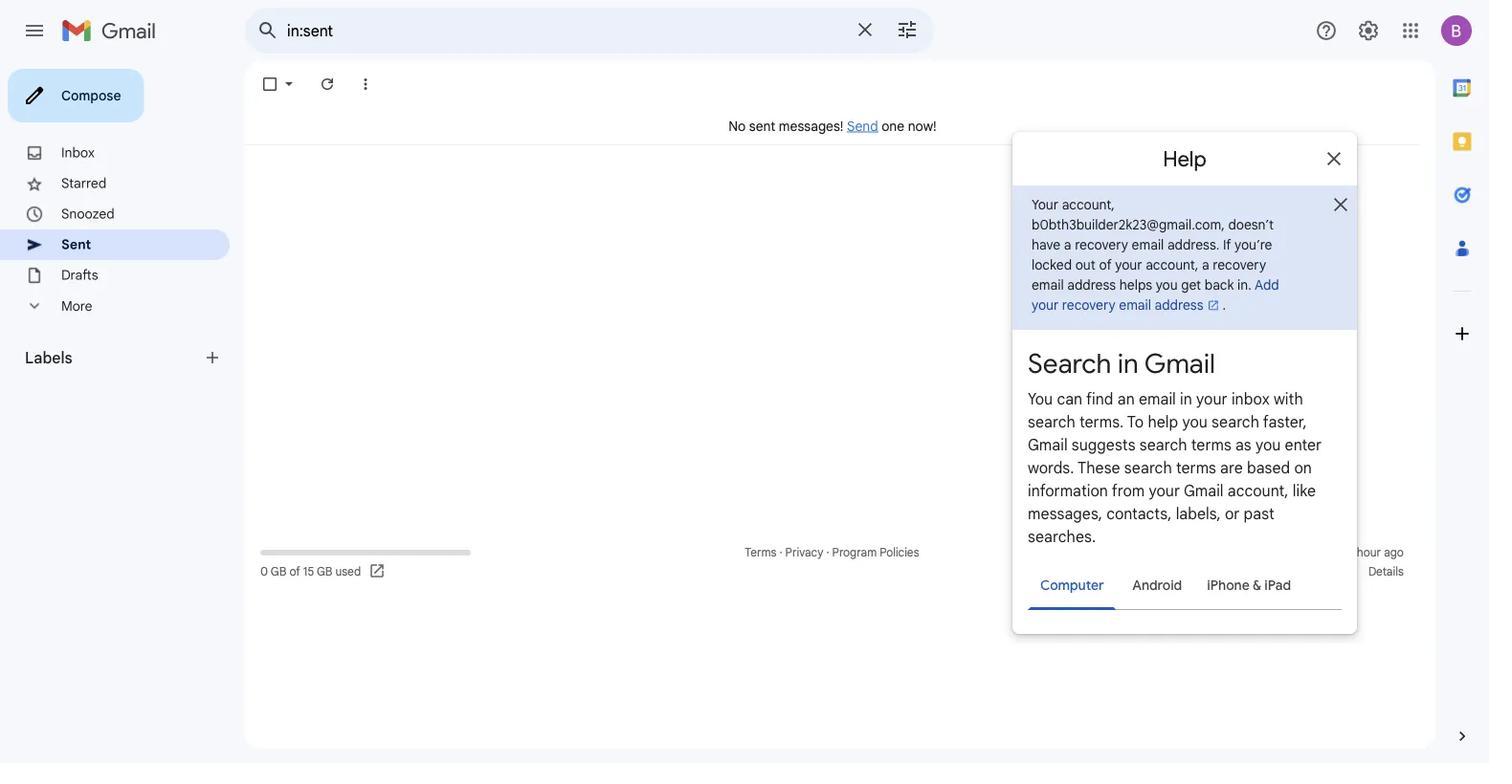 Task type: describe. For each thing, give the bounding box(es) containing it.
support image
[[1315, 19, 1338, 42]]

snoozed link
[[61, 206, 115, 223]]

more
[[61, 298, 92, 315]]

snoozed
[[61, 206, 115, 223]]

clear search image
[[846, 11, 884, 49]]

no sent messages! send one now!
[[729, 118, 937, 134]]

program policies link
[[832, 546, 919, 560]]

activity:
[[1306, 546, 1347, 560]]

last account activity: 1 hour ago details
[[1236, 546, 1404, 580]]

messages!
[[779, 118, 844, 134]]

gmail image
[[61, 11, 166, 50]]

details
[[1369, 565, 1404, 580]]

15
[[303, 565, 314, 580]]

no
[[729, 118, 746, 134]]

privacy link
[[785, 546, 824, 560]]

0
[[260, 565, 268, 580]]

labels
[[25, 348, 72, 368]]

compose
[[61, 87, 121, 104]]

compose button
[[8, 69, 144, 123]]

one
[[882, 118, 905, 134]]

labels navigation
[[0, 61, 245, 764]]

now!
[[908, 118, 937, 134]]

labels heading
[[25, 348, 203, 368]]

Search mail text field
[[287, 21, 842, 40]]

ago
[[1384, 546, 1404, 560]]

sent link
[[61, 236, 91, 253]]

inbox
[[61, 145, 95, 161]]

sent
[[61, 236, 91, 253]]

more button
[[0, 291, 230, 322]]

1 gb from the left
[[271, 565, 287, 580]]

details link
[[1369, 565, 1404, 580]]

send link
[[847, 118, 878, 134]]

footer containing terms
[[245, 544, 1421, 582]]

terms
[[745, 546, 777, 560]]

settings image
[[1357, 19, 1380, 42]]

1
[[1350, 546, 1354, 560]]



Task type: locate. For each thing, give the bounding box(es) containing it.
privacy
[[785, 546, 824, 560]]

0 gb of 15 gb used
[[260, 565, 361, 580]]

1 · from the left
[[780, 546, 783, 560]]

starred
[[61, 175, 106, 192]]

hour
[[1357, 546, 1381, 560]]

terms link
[[745, 546, 777, 560]]

footer
[[245, 544, 1421, 582]]

· right privacy link at the bottom
[[827, 546, 829, 560]]

main menu image
[[23, 19, 46, 42]]

more image
[[356, 75, 375, 94]]

1 horizontal spatial ·
[[827, 546, 829, 560]]

policies
[[880, 546, 919, 560]]

drafts
[[61, 267, 98, 284]]

last
[[1236, 546, 1258, 560]]

2 gb from the left
[[317, 565, 333, 580]]

gb right 15
[[317, 565, 333, 580]]

used
[[335, 565, 361, 580]]

· right 'terms'
[[780, 546, 783, 560]]

1 horizontal spatial gb
[[317, 565, 333, 580]]

starred link
[[61, 175, 106, 192]]

gb
[[271, 565, 287, 580], [317, 565, 333, 580]]

None search field
[[245, 8, 934, 54]]

inbox link
[[61, 145, 95, 161]]

of
[[289, 565, 300, 580]]

advanced search options image
[[888, 11, 927, 49]]

sent
[[749, 118, 776, 134]]

0 horizontal spatial gb
[[271, 565, 287, 580]]

follow link to manage storage image
[[369, 563, 388, 582]]

refresh image
[[318, 75, 337, 94]]

·
[[780, 546, 783, 560], [827, 546, 829, 560]]

send
[[847, 118, 878, 134]]

drafts link
[[61, 267, 98, 284]]

terms · privacy · program policies
[[745, 546, 919, 560]]

0 horizontal spatial ·
[[780, 546, 783, 560]]

None checkbox
[[260, 75, 280, 94]]

account
[[1261, 546, 1303, 560]]

tab list
[[1436, 61, 1489, 695]]

program
[[832, 546, 877, 560]]

2 · from the left
[[827, 546, 829, 560]]

gb right 0
[[271, 565, 287, 580]]

search mail image
[[251, 13, 285, 48]]



Task type: vqa. For each thing, say whether or not it's contained in the screenshot.
Drafts
yes



